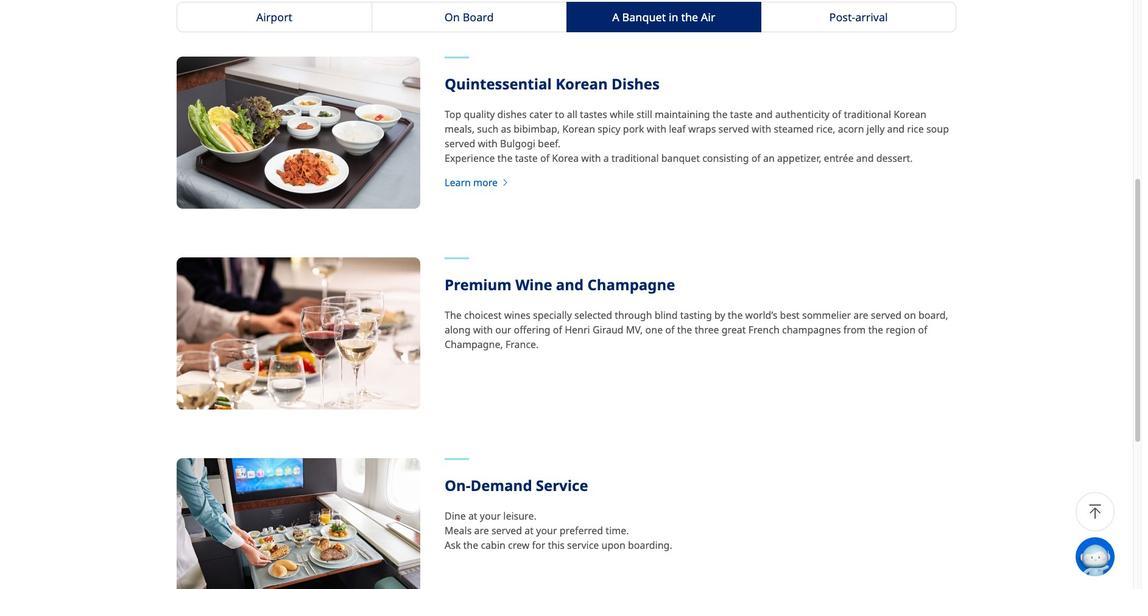 Task type: vqa. For each thing, say whether or not it's contained in the screenshot.
charged related to Guideline
no



Task type: locate. For each thing, give the bounding box(es) containing it.
1 vertical spatial your
[[536, 525, 557, 538]]

served down meals,
[[445, 137, 475, 151]]

1 horizontal spatial your
[[536, 525, 557, 538]]

served up region
[[871, 309, 902, 322]]

served up crew
[[492, 525, 522, 538]]

air
[[701, 10, 715, 24]]

0 horizontal spatial are
[[474, 525, 489, 538]]

boarding.
[[628, 539, 672, 553]]

your up cabin
[[480, 510, 501, 523]]

are
[[854, 309, 869, 322], [474, 525, 489, 538]]

top
[[445, 108, 461, 121]]

are inside "dine at your leisure. meals are served at your preferred time. ask the cabin crew for this service upon boarding."
[[474, 525, 489, 538]]

dishes
[[497, 108, 527, 121]]

served inside "dine at your leisure. meals are served at your preferred time. ask the cabin crew for this service upon boarding."
[[492, 525, 522, 538]]

the right from at the right of page
[[868, 324, 883, 337]]

0 horizontal spatial traditional
[[612, 152, 659, 165]]

sommelier
[[802, 309, 851, 322]]

your up the for
[[536, 525, 557, 538]]

a
[[604, 152, 609, 165]]

on
[[445, 10, 460, 24]]

korean up all
[[556, 74, 608, 94]]

0 horizontal spatial taste
[[515, 152, 538, 165]]

experience
[[445, 152, 495, 165]]

quality
[[464, 108, 495, 121]]

taste up consisting
[[730, 108, 753, 121]]

traditional
[[844, 108, 891, 121], [612, 152, 659, 165]]

the right ask
[[463, 539, 478, 553]]

upon
[[602, 539, 626, 553]]

1 vertical spatial at
[[525, 525, 534, 538]]

ask
[[445, 539, 461, 553]]

at right dine
[[468, 510, 477, 523]]

through
[[615, 309, 652, 322]]

1 horizontal spatial are
[[854, 309, 869, 322]]

0 vertical spatial your
[[480, 510, 501, 523]]

this
[[548, 539, 565, 553]]

served up consisting
[[719, 123, 749, 136]]

post-arrival link
[[761, 2, 956, 32]]

1 vertical spatial taste
[[515, 152, 538, 165]]

three
[[695, 324, 719, 337]]

korean down all
[[562, 123, 595, 136]]

korean up rice
[[894, 108, 927, 121]]

of
[[832, 108, 842, 121], [540, 152, 550, 165], [752, 152, 761, 165], [553, 324, 562, 337], [665, 324, 675, 337], [918, 324, 928, 337]]

selected
[[574, 309, 612, 322]]

served
[[719, 123, 749, 136], [445, 137, 475, 151], [871, 309, 902, 322], [492, 525, 522, 538]]

meals
[[445, 525, 472, 538]]

pork
[[623, 123, 644, 136]]

at
[[468, 510, 477, 523], [525, 525, 534, 538]]

with down the "still"
[[647, 123, 667, 136]]

wines
[[504, 309, 531, 322]]

0 vertical spatial are
[[854, 309, 869, 322]]

banquet
[[661, 152, 700, 165]]

of down board,
[[918, 324, 928, 337]]

korean
[[556, 74, 608, 94], [894, 108, 927, 121], [562, 123, 595, 136]]

airport
[[256, 10, 292, 24]]

0 vertical spatial traditional
[[844, 108, 891, 121]]

learn more
[[445, 176, 498, 190]]

your
[[480, 510, 501, 523], [536, 525, 557, 538]]

of down blind
[[665, 324, 675, 337]]

0 horizontal spatial at
[[468, 510, 477, 523]]

1 vertical spatial are
[[474, 525, 489, 538]]

with
[[647, 123, 667, 136], [752, 123, 771, 136], [478, 137, 498, 151], [581, 152, 601, 165], [473, 324, 493, 337]]

giraud
[[593, 324, 624, 337]]

such
[[477, 123, 499, 136]]

dine
[[445, 510, 466, 523]]

dine at your leisure. meals are served at your preferred time. ask the cabin crew for this service upon boarding.
[[445, 510, 672, 553]]

2 vertical spatial korean
[[562, 123, 595, 136]]

best
[[780, 309, 800, 322]]

the
[[681, 10, 698, 24], [713, 108, 728, 121], [498, 152, 513, 165], [728, 309, 743, 322], [677, 324, 692, 337], [868, 324, 883, 337], [463, 539, 478, 553]]

blind
[[655, 309, 678, 322]]

meals,
[[445, 123, 475, 136]]

france.
[[506, 338, 539, 352]]

a
[[612, 10, 619, 24]]

arrival
[[855, 10, 888, 24]]

taste down bulgogi
[[515, 152, 538, 165]]

the right in
[[681, 10, 698, 24]]

with down choicest
[[473, 324, 493, 337]]

champagnes
[[782, 324, 841, 337]]

at down leisure.
[[525, 525, 534, 538]]

1 vertical spatial traditional
[[612, 152, 659, 165]]

post-arrival
[[829, 10, 888, 24]]

premium wine and champagne
[[445, 275, 675, 295]]

by
[[715, 309, 725, 322]]

specially
[[533, 309, 572, 322]]

traditional up jelly on the top
[[844, 108, 891, 121]]

are up from at the right of page
[[854, 309, 869, 322]]

1 horizontal spatial at
[[525, 525, 534, 538]]

the down tasting on the bottom of page
[[677, 324, 692, 337]]

tasting
[[680, 309, 712, 322]]

0 vertical spatial at
[[468, 510, 477, 523]]

wraps
[[688, 123, 716, 136]]

a banquet in the air
[[612, 10, 715, 24]]

the
[[445, 309, 462, 322]]

acorn
[[838, 123, 864, 136]]

are up cabin
[[474, 525, 489, 538]]

and
[[755, 108, 773, 121], [887, 123, 905, 136], [856, 152, 874, 165], [556, 275, 584, 295]]

cater
[[529, 108, 553, 121]]

the inside first class menu menu bar
[[681, 10, 698, 24]]

great
[[722, 324, 746, 337]]

on-
[[445, 476, 471, 496]]

rice
[[907, 123, 924, 136]]

traditional right a
[[612, 152, 659, 165]]

beef.
[[538, 137, 561, 151]]

chat
[[1115, 552, 1133, 563]]

board,
[[919, 309, 949, 322]]

in
[[669, 10, 679, 24]]

and up specially
[[556, 275, 584, 295]]

0 vertical spatial taste
[[730, 108, 753, 121]]



Task type: describe. For each thing, give the bounding box(es) containing it.
with left a
[[581, 152, 601, 165]]

and left rice
[[887, 123, 905, 136]]

the down bulgogi
[[498, 152, 513, 165]]

dishes
[[612, 74, 660, 94]]

demand
[[471, 476, 532, 496]]

and right the entrée
[[856, 152, 874, 165]]

and left authenticity
[[755, 108, 773, 121]]

of down specially
[[553, 324, 562, 337]]

are inside the choicest wines specially selected through blind tasting by the world's best sommelier are served on board, along with our offering of henri giraud mv, one of the three great french champagnes from the region of champagne, france.
[[854, 309, 869, 322]]

preferred
[[560, 525, 603, 538]]

leaf
[[669, 123, 686, 136]]

rice,
[[816, 123, 836, 136]]

on-demand service
[[445, 476, 588, 496]]

from
[[844, 324, 866, 337]]

our
[[495, 324, 511, 337]]

1 horizontal spatial taste
[[730, 108, 753, 121]]

leisure.
[[503, 510, 537, 523]]

appetizer,
[[777, 152, 822, 165]]

premium
[[445, 275, 512, 295]]

of down beef.
[[540, 152, 550, 165]]

bulgogi
[[500, 137, 535, 151]]

on board
[[445, 10, 494, 24]]

the inside "dine at your leisure. meals are served at your preferred time. ask the cabin crew for this service upon boarding."
[[463, 539, 478, 553]]

time.
[[606, 525, 629, 538]]

1 vertical spatial korean
[[894, 108, 927, 121]]

quintessential korean dishes
[[445, 74, 660, 94]]

on
[[904, 309, 916, 322]]

with inside the choicest wines specially selected through blind tasting by the world's best sommelier are served on board, along with our offering of henri giraud mv, one of the three great french champagnes from the region of champagne, france.
[[473, 324, 493, 337]]

chat w
[[1115, 552, 1142, 563]]

1 horizontal spatial traditional
[[844, 108, 891, 121]]

service
[[536, 476, 588, 496]]

first class menu menu bar
[[177, 2, 956, 32]]

on board link
[[371, 2, 567, 32]]

airport link
[[177, 2, 372, 32]]

steamed
[[774, 123, 814, 136]]

the up wraps
[[713, 108, 728, 121]]

consisting
[[703, 152, 749, 165]]

champagne,
[[445, 338, 503, 352]]

of left an
[[752, 152, 761, 165]]

for
[[532, 539, 545, 553]]

crew
[[508, 539, 530, 553]]

korea
[[552, 152, 579, 165]]

tastes
[[580, 108, 607, 121]]

w
[[1136, 552, 1142, 563]]

chat w link
[[1076, 538, 1142, 577]]

an
[[763, 152, 775, 165]]

quintessential
[[445, 74, 552, 94]]

authenticity
[[775, 108, 830, 121]]

0 horizontal spatial your
[[480, 510, 501, 523]]

champagne
[[588, 275, 675, 295]]

wine
[[515, 275, 552, 295]]

served inside the choicest wines specially selected through blind tasting by the world's best sommelier are served on board, along with our offering of henri giraud mv, one of the three great french champagnes from the region of champagne, france.
[[871, 309, 902, 322]]

while
[[610, 108, 634, 121]]

region
[[886, 324, 916, 337]]

along
[[445, 324, 471, 337]]

maintaining
[[655, 108, 710, 121]]

learn more link
[[445, 176, 510, 190]]

dessert.
[[876, 152, 913, 165]]

with down such
[[478, 137, 498, 151]]

mv,
[[626, 324, 643, 337]]

the up great
[[728, 309, 743, 322]]

the choicest wines specially selected through blind tasting by the world's best sommelier are served on board, along with our offering of henri giraud mv, one of the three great french champagnes from the region of champagne, france.
[[445, 309, 949, 352]]

more
[[473, 176, 498, 190]]

board
[[463, 10, 494, 24]]

entrée
[[824, 152, 854, 165]]

post-
[[829, 10, 855, 24]]

soup
[[927, 123, 949, 136]]

choicest
[[464, 309, 502, 322]]

bibimbap,
[[514, 123, 560, 136]]

spicy
[[598, 123, 621, 136]]

as
[[501, 123, 511, 136]]

banquet
[[622, 10, 666, 24]]

service
[[567, 539, 599, 553]]

french
[[749, 324, 780, 337]]

top quality dishes cater to all tastes while still maintaining the  taste and authenticity of traditional korean meals, such as bibimbap, korean spicy pork with leaf wraps served with steamed rice, acorn jelly and rice soup served with bulgogi beef. experience the taste of korea with a traditional banquet consisting of an appetizer, entrée and dessert.
[[445, 108, 949, 165]]

of up rice,
[[832, 108, 842, 121]]

all
[[567, 108, 578, 121]]

0 vertical spatial korean
[[556, 74, 608, 94]]

one
[[646, 324, 663, 337]]

cabin
[[481, 539, 506, 553]]

world's
[[745, 309, 778, 322]]

to
[[555, 108, 564, 121]]

learn
[[445, 176, 471, 190]]

henri
[[565, 324, 590, 337]]

jelly
[[867, 123, 885, 136]]

a banquet in the air link
[[566, 2, 762, 32]]

with up an
[[752, 123, 771, 136]]



